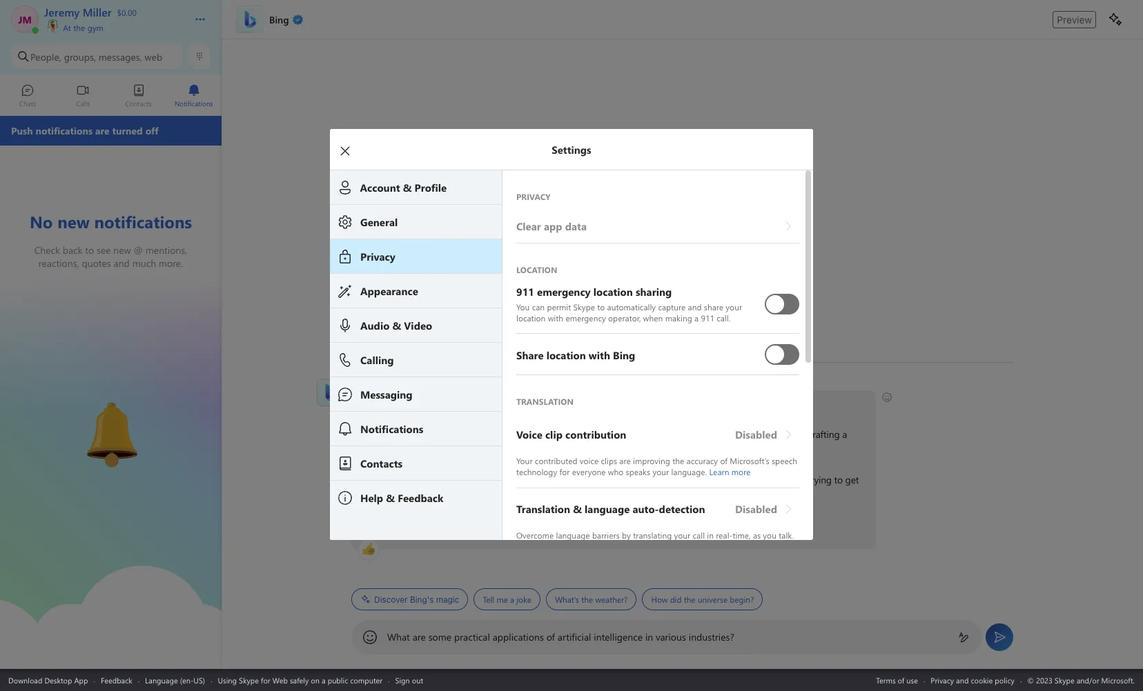 Task type: vqa. For each thing, say whether or not it's contained in the screenshot.
top "help"
no



Task type: describe. For each thing, give the bounding box(es) containing it.
public
[[328, 676, 348, 686]]

better!
[[359, 489, 386, 502]]

like
[[481, 428, 495, 441]]

of inside the 'your contributed voice clips are improving the accuracy of microsoft's speech technology for everyone who speaks your language.'
[[721, 456, 728, 467]]

speaks
[[626, 467, 651, 478]]

groups, inside ask me any type of question, like finding vegan restaurants in cambridge, itinerary for your trip to europe or drafting a story for curious kids. in groups, remember to mention me with @bing. i'm an ai preview, so i'm still learning. sometimes i might say something weird. don't get mad at me, i'm just trying to get better! if you want to start over, type
[[460, 443, 491, 456]]

share
[[704, 302, 724, 313]]

sign out
[[395, 676, 423, 686]]

improving
[[633, 456, 670, 467]]

your contributed voice clips are improving the accuracy of microsoft's speech technology for everyone who speaks your language.
[[517, 456, 800, 478]]

want inside newtopic . and if you want to give me feedback, just report a concern. (openhands)
[[571, 519, 591, 532]]

for right itinerary
[[701, 428, 713, 441]]

preview
[[1057, 13, 1092, 25]]

industries?
[[689, 631, 735, 644]]

you inside ask me any type of question, like finding vegan restaurants in cambridge, itinerary for your trip to europe or drafting a story for curious kids. in groups, remember to mention me with @bing. i'm an ai preview, so i'm still learning. sometimes i might say something weird. don't get mad at me, i'm just trying to get better! if you want to start over, type
[[367, 519, 382, 532]]

911 emergency location sharing, You can permit Skype to automatically capture and share your location with emergency operator, when making a 911 call. checkbox
[[765, 289, 800, 320]]

app
[[74, 676, 88, 686]]

with inside ask me any type of question, like finding vegan restaurants in cambridge, itinerary for your trip to europe or drafting a story for curious kids. in groups, remember to mention me with @bing. i'm an ai preview, so i'm still learning. sometimes i might say something weird. don't get mad at me, i'm just trying to get better! if you want to start over, type
[[603, 443, 620, 456]]

you inside newtopic . and if you want to give me feedback, just report a concern. (openhands)
[[553, 519, 568, 532]]

restaurants
[[556, 428, 602, 441]]

privacy and cookie policy link
[[931, 676, 1015, 686]]

computer
[[350, 676, 383, 686]]

preview,
[[398, 474, 432, 487]]

or
[[796, 428, 805, 441]]

what's the weather?
[[555, 595, 628, 606]]

(smileeyes)
[[543, 397, 588, 410]]

technology
[[517, 467, 557, 478]]

what's the weather? button
[[546, 589, 637, 611]]

sign out link
[[395, 676, 423, 686]]

what are some practical applications of artificial intelligence in various industries?
[[387, 631, 735, 644]]

joke
[[517, 595, 532, 606]]

to right trying
[[835, 474, 843, 487]]

.
[[521, 519, 523, 532]]

9:24
[[372, 378, 387, 389]]

privacy
[[931, 676, 954, 686]]

your inside ask me any type of question, like finding vegan restaurants in cambridge, itinerary for your trip to europe or drafting a story for curious kids. in groups, remember to mention me with @bing. i'm an ai preview, so i'm still learning. sometimes i might say something weird. don't get mad at me, i'm just trying to get better! if you want to start over, type
[[715, 428, 734, 441]]

groups, inside "button"
[[64, 50, 96, 63]]

discover
[[374, 595, 408, 605]]

concern.
[[734, 519, 769, 532]]

universe
[[698, 595, 728, 606]]

to inside newtopic . and if you want to give me feedback, just report a concern. (openhands)
[[593, 519, 602, 532]]

everyone
[[572, 467, 606, 478]]

call.
[[717, 313, 731, 324]]

cookie
[[971, 676, 993, 686]]

can inside you can permit skype to automatically capture and share your location with emergency operator, when making a 911 call.
[[532, 302, 545, 313]]

ai
[[387, 474, 395, 487]]

some
[[429, 631, 452, 644]]

clips
[[601, 456, 617, 467]]

gym
[[87, 22, 103, 33]]

1 vertical spatial can
[[451, 398, 466, 411]]

feedback
[[101, 676, 132, 686]]

and
[[526, 519, 543, 532]]

me inside newtopic . and if you want to give me feedback, just report a concern. (openhands)
[[624, 519, 637, 532]]

if
[[545, 519, 550, 532]]

say
[[596, 474, 609, 487]]

your
[[517, 456, 533, 467]]

bing,
[[351, 378, 370, 389]]

(en-
[[180, 676, 194, 686]]

in inside ask me any type of question, like finding vegan restaurants in cambridge, itinerary for your trip to europe or drafting a story for curious kids. in groups, remember to mention me with @bing. i'm an ai preview, so i'm still learning. sometimes i might say something weird. don't get mad at me, i'm just trying to get better! if you want to start over, type
[[605, 428, 612, 441]]

is
[[396, 398, 403, 411]]

0 vertical spatial i
[[468, 398, 470, 411]]

using
[[218, 676, 237, 686]]

you can permit skype to automatically capture and share your location with emergency operator, when making a 911 call.
[[517, 302, 745, 324]]

on
[[311, 676, 320, 686]]

making
[[665, 313, 692, 324]]

want inside ask me any type of question, like finding vegan restaurants in cambridge, itinerary for your trip to europe or drafting a story for curious kids. in groups, remember to mention me with @bing. i'm an ai preview, so i'm still learning. sometimes i might say something weird. don't get mad at me, i'm just trying to get better! if you want to start over, type
[[385, 519, 405, 532]]

don't
[[685, 474, 708, 487]]

over,
[[440, 519, 459, 532]]

am
[[389, 378, 402, 389]]

terms of use link
[[876, 676, 918, 686]]

accuracy
[[687, 456, 718, 467]]

to right trip
[[753, 428, 762, 441]]

weird.
[[658, 474, 683, 487]]

tell me a joke button
[[474, 589, 541, 611]]

artificial
[[558, 631, 591, 644]]

me left clips
[[587, 443, 600, 456]]

hey,
[[359, 398, 377, 411]]

for inside the 'your contributed voice clips are improving the accuracy of microsoft's speech technology for everyone who speaks your language.'
[[560, 467, 570, 478]]

language (en-us) link
[[145, 676, 205, 686]]

people, groups, messages, web
[[30, 50, 162, 63]]

operator,
[[608, 313, 641, 324]]

to down vegan
[[539, 443, 548, 456]]

voice
[[580, 456, 599, 467]]

and inside you can permit skype to automatically capture and share your location with emergency operator, when making a 911 call.
[[688, 302, 702, 313]]

begin?
[[730, 595, 754, 606]]

us)
[[194, 676, 205, 686]]

curious
[[396, 443, 426, 456]]

sign
[[395, 676, 410, 686]]

a inside newtopic . and if you want to give me feedback, just report a concern. (openhands)
[[727, 519, 732, 532]]

capture
[[658, 302, 686, 313]]

when
[[643, 313, 663, 324]]

any
[[392, 428, 407, 441]]

language (en-us)
[[145, 676, 205, 686]]

0 vertical spatial how
[[429, 398, 449, 411]]

kids.
[[429, 443, 447, 456]]

the right at
[[73, 22, 85, 33]]

so
[[434, 474, 444, 487]]

to inside you can permit skype to automatically capture and share your location with emergency operator, when making a 911 call.
[[597, 302, 605, 313]]

me inside button
[[497, 595, 508, 606]]

question,
[[440, 428, 478, 441]]

an
[[374, 474, 384, 487]]

weather?
[[596, 595, 628, 606]]

download
[[8, 676, 42, 686]]

just inside newtopic . and if you want to give me feedback, just report a concern. (openhands)
[[682, 519, 696, 532]]

a right on
[[322, 676, 326, 686]]

hey, this is bing ! how can i help you today?
[[359, 398, 541, 411]]

1 vertical spatial in
[[646, 631, 653, 644]]

for left web
[[261, 676, 270, 686]]

2 i'm from the left
[[446, 474, 459, 487]]



Task type: locate. For each thing, give the bounding box(es) containing it.
0 horizontal spatial type
[[409, 428, 427, 441]]

web
[[273, 676, 288, 686]]

a right drafting
[[843, 428, 847, 441]]

learn
[[709, 467, 730, 478]]

1 vertical spatial type
[[461, 519, 479, 532]]

0 vertical spatial in
[[605, 428, 612, 441]]

might
[[569, 474, 593, 487]]

me left any
[[376, 428, 389, 441]]

0 vertical spatial your
[[726, 302, 742, 313]]

Share location with Bing checkbox
[[765, 339, 800, 370]]

tell
[[483, 595, 495, 606]]

1 vertical spatial i
[[564, 474, 566, 487]]

you
[[517, 302, 530, 313]]

the right what's
[[582, 595, 593, 606]]

1 horizontal spatial i'm
[[446, 474, 459, 487]]

and left share
[[688, 302, 702, 313]]

more
[[732, 467, 751, 478]]

cambridge,
[[615, 428, 662, 441]]

to left give
[[593, 519, 602, 532]]

0 horizontal spatial and
[[688, 302, 702, 313]]

2 get from the left
[[846, 474, 859, 487]]

terms
[[876, 676, 896, 686]]

how inside button
[[651, 595, 668, 606]]

of
[[430, 428, 438, 441], [721, 456, 728, 467], [547, 631, 555, 644], [898, 676, 905, 686]]

0 vertical spatial type
[[409, 428, 427, 441]]

0 vertical spatial just
[[791, 474, 805, 487]]

groups,
[[64, 50, 96, 63], [460, 443, 491, 456]]

type right over,
[[461, 519, 479, 532]]

0 vertical spatial and
[[688, 302, 702, 313]]

contributed
[[535, 456, 578, 467]]

2 horizontal spatial i'm
[[775, 474, 788, 487]]

mention
[[550, 443, 585, 456]]

Type a message text field
[[387, 631, 947, 644]]

how left did
[[651, 595, 668, 606]]

what
[[387, 631, 410, 644]]

1 horizontal spatial with
[[603, 443, 620, 456]]

a left 911
[[695, 313, 699, 324]]

0 horizontal spatial get
[[710, 474, 724, 487]]

0 horizontal spatial want
[[385, 519, 405, 532]]

2 vertical spatial your
[[653, 467, 669, 478]]

of inside ask me any type of question, like finding vegan restaurants in cambridge, itinerary for your trip to europe or drafting a story for curious kids. in groups, remember to mention me with @bing. i'm an ai preview, so i'm still learning. sometimes i might say something weird. don't get mad at me, i'm just trying to get better! if you want to start over, type
[[430, 428, 438, 441]]

a inside you can permit skype to automatically capture and share your location with emergency operator, when making a 911 call.
[[695, 313, 699, 324]]

learn more link
[[709, 467, 751, 478]]

1 horizontal spatial get
[[846, 474, 859, 487]]

today?
[[511, 398, 539, 411]]

for right story
[[382, 443, 394, 456]]

terms of use
[[876, 676, 918, 686]]

tell me a joke
[[483, 595, 532, 606]]

privacy and cookie policy
[[931, 676, 1015, 686]]

people, groups, messages, web button
[[11, 44, 183, 69]]

type up curious
[[409, 428, 427, 441]]

practical
[[454, 631, 490, 644]]

1 vertical spatial with
[[603, 443, 620, 456]]

at the gym
[[61, 22, 103, 33]]

0 vertical spatial skype
[[573, 302, 595, 313]]

just left trying
[[791, 474, 805, 487]]

safely
[[290, 676, 309, 686]]

did
[[670, 595, 682, 606]]

still
[[461, 474, 475, 487]]

remember
[[493, 443, 536, 456]]

of up kids.
[[430, 428, 438, 441]]

how did the universe begin? button
[[643, 589, 763, 611]]

1 horizontal spatial skype
[[573, 302, 595, 313]]

want left give
[[571, 519, 591, 532]]

in up clips
[[605, 428, 612, 441]]

1 vertical spatial how
[[651, 595, 668, 606]]

2 horizontal spatial you
[[553, 519, 568, 532]]

newtopic . and if you want to give me feedback, just report a concern. (openhands)
[[482, 519, 825, 532]]

@bing.
[[623, 443, 652, 456]]

1 vertical spatial your
[[715, 428, 734, 441]]

you right if
[[553, 519, 568, 532]]

start
[[418, 519, 437, 532]]

i left help
[[468, 398, 470, 411]]

can left help
[[451, 398, 466, 411]]

0 horizontal spatial in
[[605, 428, 612, 441]]

a left joke
[[510, 595, 515, 606]]

what's
[[555, 595, 579, 606]]

are inside the 'your contributed voice clips are improving the accuracy of microsoft's speech technology for everyone who speaks your language.'
[[620, 456, 631, 467]]

who
[[608, 467, 624, 478]]

want left start
[[385, 519, 405, 532]]

people,
[[30, 50, 61, 63]]

0 horizontal spatial just
[[682, 519, 696, 532]]

1 horizontal spatial want
[[571, 519, 591, 532]]

1 vertical spatial groups,
[[460, 443, 491, 456]]

drafting
[[807, 428, 840, 441]]

1 horizontal spatial in
[[646, 631, 653, 644]]

the inside the 'your contributed voice clips are improving the accuracy of microsoft's speech technology for everyone who speaks your language.'
[[673, 456, 685, 467]]

the inside "button"
[[582, 595, 593, 606]]

skype inside you can permit skype to automatically capture and share your location with emergency operator, when making a 911 call.
[[573, 302, 595, 313]]

i'm right so
[[446, 474, 459, 487]]

of left use
[[898, 676, 905, 686]]

you
[[493, 398, 509, 411], [367, 519, 382, 532], [553, 519, 568, 532]]

1 horizontal spatial and
[[956, 676, 969, 686]]

(openhands)
[[773, 519, 825, 532]]

1 vertical spatial are
[[413, 631, 426, 644]]

are right clips
[[620, 456, 631, 467]]

skype right permit
[[573, 302, 595, 313]]

if
[[359, 519, 364, 532]]

0 horizontal spatial with
[[548, 313, 564, 324]]

0 horizontal spatial you
[[367, 519, 382, 532]]

1 want from the left
[[385, 519, 405, 532]]

discover bing's magic
[[374, 595, 459, 605]]

911
[[701, 313, 715, 324]]

how did the universe begin?
[[651, 595, 754, 606]]

out
[[412, 676, 423, 686]]

1 horizontal spatial groups,
[[460, 443, 491, 456]]

your left trip
[[715, 428, 734, 441]]

at
[[63, 22, 71, 33]]

location
[[517, 313, 546, 324]]

privacy dialog
[[330, 129, 834, 692]]

to
[[597, 302, 605, 313], [753, 428, 762, 441], [539, 443, 548, 456], [835, 474, 843, 487], [407, 519, 416, 532], [593, 519, 602, 532]]

speech
[[772, 456, 798, 467]]

the up weird.
[[673, 456, 685, 467]]

are right what
[[413, 631, 426, 644]]

report
[[699, 519, 725, 532]]

using skype for web safely on a public computer
[[218, 676, 383, 686]]

1 horizontal spatial you
[[493, 398, 509, 411]]

with right location
[[548, 313, 564, 324]]

0 horizontal spatial are
[[413, 631, 426, 644]]

a inside button
[[510, 595, 515, 606]]

of left the more
[[721, 456, 728, 467]]

0 vertical spatial can
[[532, 302, 545, 313]]

1 horizontal spatial just
[[791, 474, 805, 487]]

i'm left 'an'
[[359, 474, 372, 487]]

to left operator,
[[597, 302, 605, 313]]

your right the speaks
[[653, 467, 669, 478]]

how right !
[[429, 398, 449, 411]]

3 i'm from the left
[[775, 474, 788, 487]]

download desktop app link
[[8, 676, 88, 686]]

feedback,
[[639, 519, 679, 532]]

i'm right the "me,"
[[775, 474, 788, 487]]

1 horizontal spatial are
[[620, 456, 631, 467]]

at
[[747, 474, 755, 487]]

0 vertical spatial groups,
[[64, 50, 96, 63]]

groups, down like
[[460, 443, 491, 456]]

applications
[[493, 631, 544, 644]]

get right trying
[[846, 474, 859, 487]]

you right the if
[[367, 519, 382, 532]]

a right report
[[727, 519, 732, 532]]

1 horizontal spatial i
[[564, 474, 566, 487]]

your inside you can permit skype to automatically capture and share your location with emergency operator, when making a 911 call.
[[726, 302, 742, 313]]

me,
[[758, 474, 773, 487]]

0 vertical spatial are
[[620, 456, 631, 467]]

for down mention
[[560, 467, 570, 478]]

0 vertical spatial with
[[548, 313, 564, 324]]

0 horizontal spatial how
[[429, 398, 449, 411]]

1 horizontal spatial type
[[461, 519, 479, 532]]

how
[[429, 398, 449, 411], [651, 595, 668, 606]]

a inside ask me any type of question, like finding vegan restaurants in cambridge, itinerary for your trip to europe or drafting a story for curious kids. in groups, remember to mention me with @bing. i'm an ai preview, so i'm still learning. sometimes i might say something weird. don't get mad at me, i'm just trying to get better! if you want to start over, type
[[843, 428, 847, 441]]

groups, down at the gym
[[64, 50, 96, 63]]

i left the might
[[564, 474, 566, 487]]

i inside ask me any type of question, like finding vegan restaurants in cambridge, itinerary for your trip to europe or drafting a story for curious kids. in groups, remember to mention me with @bing. i'm an ai preview, so i'm still learning. sometimes i might say something weird. don't get mad at me, i'm just trying to get better! if you want to start over, type
[[564, 474, 566, 487]]

1 get from the left
[[710, 474, 724, 487]]

messages,
[[99, 50, 142, 63]]

in left various in the bottom of the page
[[646, 631, 653, 644]]

0 horizontal spatial skype
[[239, 676, 259, 686]]

0 horizontal spatial groups,
[[64, 50, 96, 63]]

bing, 9:24 am
[[351, 378, 402, 389]]

just inside ask me any type of question, like finding vegan restaurants in cambridge, itinerary for your trip to europe or drafting a story for curious kids. in groups, remember to mention me with @bing. i'm an ai preview, so i'm still learning. sometimes i might say something weird. don't get mad at me, i'm just trying to get better! if you want to start over, type
[[791, 474, 805, 487]]

skype right using
[[239, 676, 259, 686]]

just left report
[[682, 519, 696, 532]]

in
[[605, 428, 612, 441], [646, 631, 653, 644]]

0 horizontal spatial i'm
[[359, 474, 372, 487]]

1 horizontal spatial how
[[651, 595, 668, 606]]

newtopic
[[482, 519, 521, 532]]

you right help
[[493, 398, 509, 411]]

ask me any type of question, like finding vegan restaurants in cambridge, itinerary for your trip to europe or drafting a story for curious kids. in groups, remember to mention me with @bing. i'm an ai preview, so i'm still learning. sometimes i might say something weird. don't get mad at me, i'm just trying to get better! if you want to start over, type
[[359, 428, 862, 532]]

using skype for web safely on a public computer link
[[218, 676, 383, 686]]

1 i'm from the left
[[359, 474, 372, 487]]

story
[[359, 443, 380, 456]]

the right did
[[684, 595, 696, 606]]

give
[[604, 519, 621, 532]]

of left artificial
[[547, 631, 555, 644]]

0 horizontal spatial can
[[451, 398, 466, 411]]

learn more
[[709, 467, 751, 478]]

and left cookie
[[956, 676, 969, 686]]

your inside the 'your contributed voice clips are improving the accuracy of microsoft's speech technology for everyone who speaks your language.'
[[653, 467, 669, 478]]

vegan
[[529, 428, 554, 441]]

1 vertical spatial and
[[956, 676, 969, 686]]

intelligence
[[594, 631, 643, 644]]

2 want from the left
[[571, 519, 591, 532]]

with up 'who'
[[603, 443, 620, 456]]

language
[[145, 676, 178, 686]]

can right "you"
[[532, 302, 545, 313]]

me right give
[[624, 519, 637, 532]]

!
[[424, 398, 427, 411]]

europe
[[764, 428, 793, 441]]

get left mad
[[710, 474, 724, 487]]

magic
[[436, 595, 459, 605]]

1 vertical spatial skype
[[239, 676, 259, 686]]

tab list
[[0, 78, 222, 116]]

trying
[[808, 474, 832, 487]]

1 horizontal spatial can
[[532, 302, 545, 313]]

your right share
[[726, 302, 742, 313]]

1 vertical spatial just
[[682, 519, 696, 532]]

0 horizontal spatial i
[[468, 398, 470, 411]]

to left start
[[407, 519, 416, 532]]

want
[[385, 519, 405, 532], [571, 519, 591, 532]]

with inside you can permit skype to automatically capture and share your location with emergency operator, when making a 911 call.
[[548, 313, 564, 324]]

me right tell at the bottom left of page
[[497, 595, 508, 606]]



